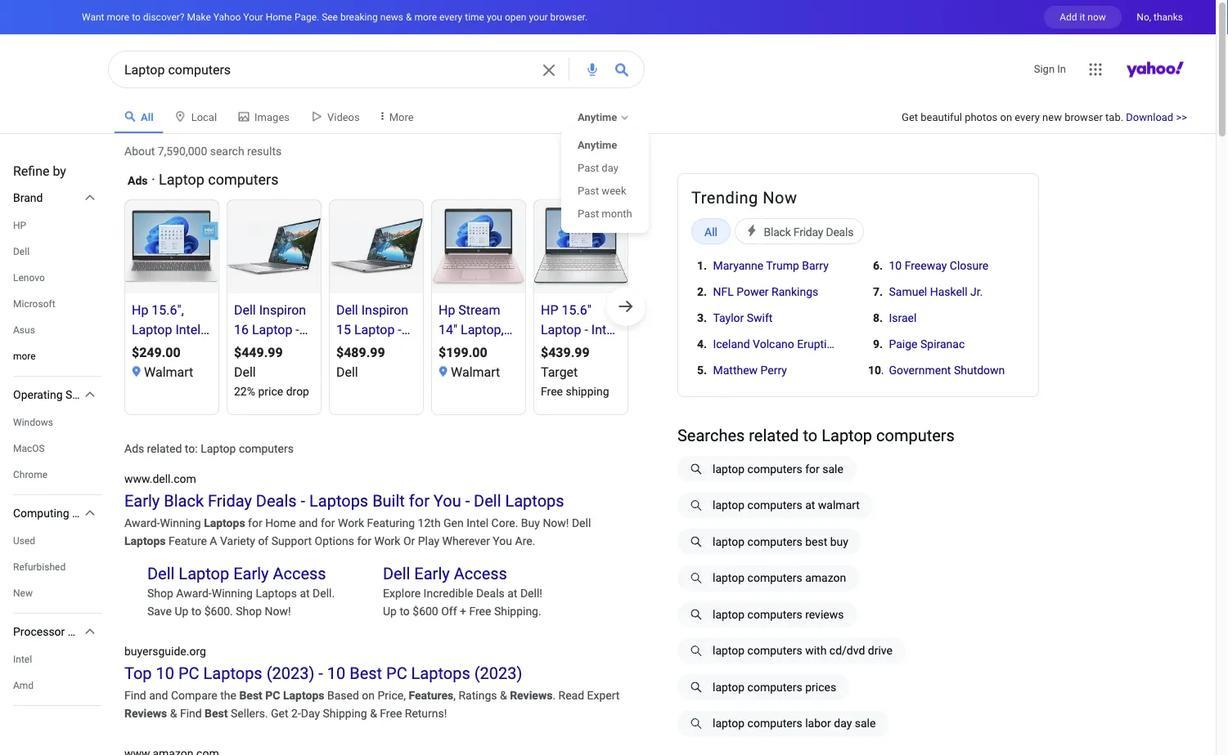 Task type: vqa. For each thing, say whether or not it's contained in the screenshot.


Task type: describe. For each thing, give the bounding box(es) containing it.
search
[[210, 144, 244, 158]]

dell laptop early access shop award-winning laptops at dell. save up to $600. shop now!
[[147, 565, 335, 619]]

now! inside dell laptop early access shop award-winning laptops at dell. save up to $600. shop now!
[[265, 605, 291, 619]]

tab list containing all
[[115, 103, 370, 133]]

walmart for $199.00
[[451, 364, 500, 380]]

no,
[[1137, 11, 1151, 22]]

computers down search
[[208, 171, 279, 189]]

built
[[372, 492, 405, 511]]

black inside www.dell.com early black friday deals - laptops built for you - dell laptops
[[164, 492, 204, 511]]

laptop up walmart
[[822, 426, 872, 445]]

past for past day
[[578, 162, 599, 174]]

laptop right to:
[[201, 442, 236, 456]]

9
[[873, 337, 879, 351]]

now! inside the 'award-winning laptops for home and for work featuring 12th gen intel core. buy now! dell laptops feature a variety of support options for work or play wherever you are.'
[[543, 517, 569, 530]]

asus link
[[13, 325, 35, 336]]

ads link
[[124, 442, 144, 456]]

home inside the 'award-winning laptops for home and for work featuring 12th gen intel core. buy now! dell laptops feature a variety of support options for work or play wherever you are.'
[[265, 517, 296, 530]]

shipping for $439.99
[[566, 385, 609, 398]]

spiranac
[[920, 337, 965, 351]]

winning inside dell laptop early access shop award-winning laptops at dell. save up to $600. shop now!
[[212, 587, 253, 601]]

laptop for laptop computers at walmart
[[713, 499, 745, 513]]

dell inside www.dell.com early black friday deals - laptops built for you - dell laptops
[[474, 492, 501, 511]]

1 vertical spatial intel
[[13, 655, 32, 666]]

deals inside www.dell.com early black friday deals - laptops built for you - dell laptops
[[256, 492, 297, 511]]

winning inside the 'award-winning laptops for home and for work featuring 12th gen intel core. buy now! dell laptops feature a variety of support options for work or play wherever you are.'
[[160, 517, 201, 530]]

15.6" for laptop
[[562, 302, 591, 318]]

laptop for laptop computers labor day sale
[[713, 718, 745, 731]]

2 horizontal spatial -
[[465, 492, 470, 511]]

laptop inside hp 15.6" laptop $439.99 target free shipping
[[541, 322, 581, 337]]

refine by
[[13, 163, 66, 179]]

download
[[1126, 111, 1173, 123]]

laptops up day
[[283, 689, 324, 703]]

for down searches related to laptop computers
[[805, 463, 820, 476]]

samuel haskell jr. link
[[889, 284, 983, 300]]

read
[[558, 689, 584, 703]]

laptop computers labor day sale
[[713, 718, 876, 731]]

settings button
[[1079, 53, 1151, 86]]

maryanne
[[713, 259, 763, 272]]

laptop computers amazon
[[713, 572, 846, 585]]

dell inside the 'award-winning laptops for home and for work featuring 12th gen intel core. buy now! dell laptops feature a variety of support options for work or play wherever you are.'
[[572, 517, 591, 530]]

lenovo link
[[13, 272, 45, 284]]

0 vertical spatial get
[[902, 111, 918, 123]]

add it now
[[1060, 11, 1106, 22]]

hp 15.6", laptop $249.00
[[132, 302, 184, 360]]

it
[[1080, 11, 1085, 22]]

more link
[[13, 345, 36, 363]]

1 home from the top
[[266, 11, 292, 22]]

inspiron for dell inspiron 15
[[361, 302, 408, 318]]

get inside buyersguide.org top 10 pc laptops (2023) - 10 best pc laptops (2023) find and compare the best pc laptops based on price, features , ratings & reviews . read expert reviews & find best sellers. get 2-day shipping & free returns!
[[271, 707, 288, 721]]

1 (2023) from the left
[[266, 664, 314, 684]]

hp for hp 15.6", laptop $249.00
[[132, 302, 148, 318]]

$489.99 dell
[[336, 345, 385, 380]]

laptop computers with cd/dvd drive
[[713, 645, 893, 658]]

early for dell
[[414, 565, 450, 584]]

1 horizontal spatial more
[[107, 11, 129, 22]]

10 up the based
[[327, 664, 345, 684]]

dell link
[[13, 246, 29, 258]]

1 horizontal spatial every
[[1015, 111, 1040, 123]]

processor
[[13, 625, 65, 639]]

& down compare
[[170, 707, 177, 721]]

1 horizontal spatial day
[[834, 718, 852, 731]]

based
[[327, 689, 359, 703]]

0 vertical spatial reviews
[[510, 689, 553, 703]]

processor manufacturer
[[13, 625, 137, 639]]

featuring
[[367, 517, 415, 530]]

about 7,590,000 search results
[[124, 144, 282, 158]]

deals inside dell early access explore incredible deals at dell! up to $600 off + free shipping.
[[476, 587, 505, 601]]

for up of
[[248, 517, 262, 530]]

& right the news
[[406, 11, 412, 22]]

laptop inside in store text field
[[461, 322, 501, 337]]

new
[[1042, 111, 1062, 123]]

iceland volcano eruption link
[[713, 336, 840, 353]]

dell inside dell inspiron 15
[[336, 302, 358, 318]]

10 government shutdown
[[868, 364, 1005, 377]]

0 horizontal spatial hp
[[13, 220, 26, 232]]

laptop up $489.99
[[354, 322, 398, 337]]

hp link
[[13, 220, 26, 232]]

laptop for laptop computers with cd/dvd drive
[[713, 645, 745, 658]]

no, thanks
[[1137, 11, 1183, 22]]

0 vertical spatial on
[[1000, 111, 1012, 123]]

power
[[737, 285, 769, 299]]

manufacturer
[[68, 625, 137, 639]]

2 horizontal spatial pc
[[386, 664, 407, 684]]

computers down price
[[239, 442, 294, 456]]

laptop up $449.99
[[252, 322, 296, 337]]

paige spiranac
[[889, 337, 965, 351]]

ads · laptop computers
[[128, 171, 279, 189]]

$489.99
[[336, 345, 385, 360]]

make
[[187, 11, 211, 22]]

for right options
[[357, 535, 371, 548]]

0 vertical spatial work
[[338, 517, 364, 530]]

reviews
[[805, 608, 844, 622]]

past for past month
[[578, 207, 599, 220]]

hp for hp stream 14"
[[439, 302, 455, 318]]

www.dell.com early black friday deals - laptops built for you - dell laptops
[[124, 472, 564, 511]]

refine
[[13, 163, 49, 179]]

none text field in store
[[432, 294, 525, 382]]

0 horizontal spatial pc
[[178, 664, 199, 684]]

10 down 9
[[868, 364, 881, 377]]

laptop inside dell laptop early access shop award-winning laptops at dell. save up to $600. shop now!
[[179, 565, 229, 584]]

labor
[[805, 718, 831, 731]]

2 horizontal spatial at
[[805, 499, 815, 513]]

perry
[[761, 364, 787, 377]]

macos
[[13, 443, 45, 455]]

0 vertical spatial sale
[[822, 463, 843, 476]]

paige spiranac link
[[889, 336, 965, 353]]

12th
[[418, 517, 441, 530]]

& right ratings at left
[[500, 689, 507, 703]]

1 vertical spatial best
[[239, 689, 263, 703]]

browser
[[1065, 111, 1103, 123]]

buyersguide.org
[[124, 645, 206, 659]]

computers for laptop computers labor day sale
[[747, 718, 802, 731]]

>>
[[1176, 111, 1187, 123]]

government shutdown link
[[889, 362, 1005, 379]]

and inside buyersguide.org top 10 pc laptops (2023) - 10 best pc laptops (2023) find and compare the best pc laptops based on price, features , ratings & reviews . read expert reviews & find best sellers. get 2-day shipping & free returns!
[[149, 689, 168, 703]]

browser.
[[550, 11, 588, 22]]

ratings
[[459, 689, 497, 703]]

15.6",
[[152, 302, 184, 318]]

dell inside the $449.99 dell 22% price drop
[[234, 364, 256, 380]]

2-
[[291, 707, 301, 721]]

dell inspiron 16
[[234, 302, 306, 337]]

award- inside dell laptop early access shop award-winning laptops at dell. save up to $600. shop now!
[[176, 587, 212, 601]]

·
[[151, 171, 155, 189]]

15
[[336, 322, 351, 337]]

laptop right ·
[[159, 171, 204, 189]]

your
[[529, 11, 548, 22]]

0 horizontal spatial shop
[[147, 587, 173, 601]]

laptops up features on the bottom of page
[[411, 664, 470, 684]]

new link
[[13, 588, 33, 600]]

laptops up a
[[204, 517, 245, 530]]

7
[[873, 285, 879, 299]]

of
[[258, 535, 269, 548]]

on inside buyersguide.org top 10 pc laptops (2023) - 10 best pc laptops (2023) find and compare the best pc laptops based on price, features , ratings & reviews . read expert reviews & find best sellers. get 2-day shipping & free returns!
[[362, 689, 375, 703]]

computers down government
[[876, 426, 955, 445]]

gen
[[443, 517, 464, 530]]

a
[[210, 535, 217, 548]]

trump
[[766, 259, 799, 272]]

dell inside '$489.99 dell'
[[336, 364, 358, 380]]

drop
[[286, 385, 309, 398]]

0 vertical spatial find
[[124, 689, 146, 703]]

laptop for laptop computers prices
[[713, 681, 745, 695]]

+
[[460, 605, 466, 619]]

ads related to: laptop computers
[[124, 442, 294, 456]]

operating system
[[13, 388, 103, 402]]

laptop for laptop computers best buy
[[713, 535, 745, 549]]

access inside dell early access explore incredible deals at dell! up to $600 off + free shipping.
[[454, 565, 507, 584]]

10 right 6
[[889, 259, 902, 272]]

www.dell.com
[[124, 472, 196, 486]]

computers for laptop computers with cd/dvd drive
[[747, 645, 802, 658]]

anytime for 'menu' containing anytime
[[578, 139, 617, 151]]

iceland volcano eruption
[[713, 337, 840, 351]]

best
[[805, 535, 827, 549]]

friday inside item 1 of 2 element
[[793, 225, 823, 239]]

beautiful
[[921, 111, 962, 123]]

thanks
[[1154, 11, 1183, 22]]

price,
[[378, 689, 406, 703]]

brand
[[13, 191, 43, 205]]

sellers.
[[231, 707, 268, 721]]

intel inside the 'award-winning laptops for home and for work featuring 12th gen intel core. buy now! dell laptops feature a variety of support options for work or play wherever you are.'
[[467, 517, 489, 530]]

laptops left feature
[[124, 535, 166, 548]]

matthew perry
[[713, 364, 787, 377]]

buy
[[521, 517, 540, 530]]

dell down hp link
[[13, 246, 29, 258]]

rankings
[[772, 285, 818, 299]]

past week link
[[561, 179, 649, 202]]

2
[[697, 285, 704, 299]]

haskell
[[930, 285, 968, 299]]

0 horizontal spatial more
[[13, 351, 36, 362]]

computers for laptop computers prices
[[747, 681, 802, 695]]

laptops up the 'award-winning laptops for home and for work featuring 12th gen intel core. buy now! dell laptops feature a variety of support options for work or play wherever you are.'
[[309, 492, 368, 511]]

4
[[697, 337, 704, 351]]

2 vertical spatial best
[[205, 707, 228, 721]]

related for searches
[[749, 426, 799, 445]]

laptop computers best buy
[[713, 535, 848, 549]]

free inside hp 15.6" laptop $439.99 target free shipping
[[541, 385, 563, 398]]



Task type: locate. For each thing, give the bounding box(es) containing it.
1 vertical spatial all
[[704, 225, 718, 239]]

hp for hp 15.6"
[[541, 302, 558, 318]]

None submit
[[615, 63, 628, 76]]

to down explore
[[400, 605, 410, 619]]

0 vertical spatial deals
[[826, 225, 854, 239]]

computers up 'laptop computers labor day sale'
[[747, 681, 802, 695]]

1 horizontal spatial yahoo
[[1191, 62, 1221, 74]]

target inside hp 15.6" laptop $439.99 target free shipping
[[541, 364, 578, 380]]

0 horizontal spatial shipping
[[566, 385, 609, 398]]

target for $439.99
[[541, 364, 578, 380]]

anytime inside 'menu'
[[578, 139, 617, 151]]

0 horizontal spatial on
[[362, 689, 375, 703]]

past day link
[[561, 156, 649, 179]]

1 target from the left
[[541, 364, 578, 380]]

2 horizontal spatial more
[[414, 11, 437, 22]]

hp inside hp 15.6" touchscreen $479.99 target free shipping
[[643, 302, 661, 318]]

on
[[1000, 111, 1012, 123], [362, 689, 375, 703]]

0 vertical spatial winning
[[160, 517, 201, 530]]

chrome link
[[13, 470, 48, 481]]

0 vertical spatial all
[[141, 111, 154, 123]]

0 vertical spatial past
[[578, 162, 599, 174]]

10 freeway closure
[[889, 259, 989, 272]]

dell inside dell early access explore incredible deals at dell! up to $600 off + free shipping.
[[383, 565, 410, 584]]

2 past from the top
[[578, 184, 599, 197]]

2 hp from the left
[[439, 302, 455, 318]]

hp for hp 15.6" touchscreen
[[643, 302, 661, 318]]

access inside dell laptop early access shop award-winning laptops at dell. save up to $600. shop now!
[[273, 565, 326, 584]]

early
[[124, 492, 160, 511], [233, 565, 269, 584], [414, 565, 450, 584]]

computers for laptop computers best buy
[[747, 535, 802, 549]]

news
[[380, 11, 403, 22]]

1 horizontal spatial find
[[180, 707, 202, 721]]

get left 2-
[[271, 707, 288, 721]]

want
[[82, 11, 104, 22]]

2 horizontal spatial early
[[414, 565, 450, 584]]

sale right labor
[[855, 718, 876, 731]]

you down core.
[[493, 535, 512, 548]]

download >> link
[[1126, 111, 1187, 123]]

computers down laptop computers for sale
[[747, 499, 802, 513]]

1 vertical spatial day
[[834, 718, 852, 731]]

are.
[[515, 535, 535, 548]]

0 horizontal spatial friday
[[208, 492, 252, 511]]

free inside buyersguide.org top 10 pc laptops (2023) - 10 best pc laptops (2023) find and compare the best pc laptops based on price, features , ratings & reviews . read expert reviews & find best sellers. get 2-day shipping & free returns!
[[380, 707, 402, 721]]

0 horizontal spatial find
[[124, 689, 146, 703]]

want more to discover? make yahoo your home page. see breaking news & more every time you open your browser.
[[82, 11, 588, 22]]

dell inside dell laptop early access shop award-winning laptops at dell. save up to $600. shop now!
[[147, 565, 175, 584]]

page.
[[294, 11, 319, 22]]

yahoo inside "link"
[[1191, 62, 1221, 74]]

0 vertical spatial day
[[602, 162, 618, 174]]

0 vertical spatial home
[[266, 11, 292, 22]]

inspiron up $449.99
[[259, 302, 306, 318]]

1 vertical spatial award-
[[176, 587, 212, 601]]

deals up of
[[256, 492, 297, 511]]

laptops up "the"
[[203, 664, 262, 684]]

every left time
[[439, 11, 462, 22]]

inspiron up $489.99
[[361, 302, 408, 318]]

1 shipping from the left
[[566, 385, 609, 398]]

0 horizontal spatial reviews
[[124, 707, 167, 721]]

day
[[301, 707, 320, 721]]

- up day
[[319, 664, 323, 684]]

support
[[271, 535, 312, 548]]

1 horizontal spatial walmart
[[451, 364, 500, 380]]

0 horizontal spatial intel
[[13, 655, 32, 666]]

1 15.6" from the left
[[562, 302, 591, 318]]

laptop for laptop computers amazon
[[713, 572, 745, 585]]

shutdown
[[954, 364, 1005, 377]]

0 horizontal spatial -
[[301, 492, 305, 511]]

work down featuring
[[374, 535, 400, 548]]

0 vertical spatial friday
[[793, 225, 823, 239]]

all inside item 1 of 2 element
[[704, 225, 718, 239]]

laptop up the laptop computers reviews
[[713, 572, 745, 585]]

0 horizontal spatial award-
[[124, 517, 160, 530]]

1 horizontal spatial work
[[374, 535, 400, 548]]

1 vertical spatial reviews
[[124, 707, 167, 721]]

0 vertical spatial every
[[439, 11, 462, 22]]

expert
[[587, 689, 620, 703]]

all inside tab list
[[141, 111, 154, 123]]

None search field
[[108, 51, 645, 88]]

computers for laptop computers reviews
[[747, 608, 802, 622]]

walmart inside text box
[[144, 364, 193, 380]]

2 home from the top
[[265, 517, 296, 530]]

4 laptop from the top
[[713, 572, 745, 585]]

laptop inside hp 15.6", laptop $249.00
[[132, 322, 172, 337]]

up inside dell laptop early access shop award-winning laptops at dell. save up to $600. shop now!
[[175, 605, 188, 619]]

2 target from the left
[[643, 364, 680, 380]]

hp inside hp stream 14"
[[439, 302, 455, 318]]

walmart down $199.00
[[451, 364, 500, 380]]

hp up dell link
[[13, 220, 26, 232]]

1 vertical spatial every
[[1015, 111, 1040, 123]]

access down the wherever
[[454, 565, 507, 584]]

10 freeway closure link
[[889, 258, 989, 274]]

1 vertical spatial yahoo
[[1191, 62, 1221, 74]]

shop up save
[[147, 587, 173, 601]]

target down $439.99
[[541, 364, 578, 380]]

item 1 of 2 element
[[691, 218, 1044, 389]]

walmart down $249.00
[[144, 364, 193, 380]]

1 inspiron from the left
[[259, 302, 306, 318]]

dell up explore
[[383, 565, 410, 584]]

on right photos
[[1000, 111, 1012, 123]]

laptop up 'laptop computers labor day sale'
[[713, 681, 745, 695]]

find
[[124, 689, 146, 703], [180, 707, 202, 721]]

hp stream 14"
[[439, 302, 500, 337]]

0 vertical spatial intel
[[467, 517, 489, 530]]

black friday deals
[[764, 225, 854, 239]]

shipping down 5
[[668, 385, 711, 398]]

early inside dell early access explore incredible deals at dell! up to $600 off + free shipping.
[[414, 565, 450, 584]]

hp up touchscreen
[[643, 302, 661, 318]]

samuel haskell jr.
[[889, 285, 983, 299]]

ads left ·
[[128, 174, 148, 188]]

15.6" for touchscreen
[[664, 302, 694, 318]]

1 vertical spatial on
[[362, 689, 375, 703]]

refurbished link
[[13, 562, 66, 574]]

shipping
[[323, 707, 367, 721]]

1 vertical spatial shop
[[236, 605, 262, 619]]

2 anytime from the top
[[578, 139, 617, 151]]

sale up walmart
[[822, 463, 843, 476]]

1 horizontal spatial winning
[[212, 587, 253, 601]]

0 vertical spatial and
[[299, 517, 318, 530]]

free right +
[[469, 605, 491, 619]]

reviews left read
[[510, 689, 553, 703]]

buy
[[830, 535, 848, 549]]

more link
[[371, 103, 424, 133]]

0 horizontal spatial all
[[141, 111, 154, 123]]

for up options
[[321, 517, 335, 530]]

hp inside hp 15.6", laptop $249.00
[[132, 302, 148, 318]]

1 vertical spatial past
[[578, 184, 599, 197]]

15.6" inside hp 15.6" laptop $439.99 target free shipping
[[562, 302, 591, 318]]

free inside hp 15.6" touchscreen $479.99 target free shipping
[[643, 385, 665, 398]]

3 laptop from the top
[[713, 535, 745, 549]]

target inside hp 15.6" touchscreen $479.99 target free shipping
[[643, 364, 680, 380]]

ads for related to: laptop computers
[[124, 442, 144, 456]]

dell down $489.99
[[336, 364, 358, 380]]

walmart for $249.00
[[144, 364, 193, 380]]

22%
[[234, 385, 255, 398]]

laptop up $249.00
[[132, 322, 172, 337]]

1 horizontal spatial friday
[[793, 225, 823, 239]]

barry
[[802, 259, 829, 272]]

target
[[541, 364, 578, 380], [643, 364, 680, 380]]

1 past from the top
[[578, 162, 599, 174]]

8
[[873, 311, 879, 325]]

Search by voice button
[[586, 63, 599, 76]]

0 horizontal spatial now!
[[265, 605, 291, 619]]

more right the news
[[414, 11, 437, 22]]

1 horizontal spatial up
[[383, 605, 397, 619]]

target for $479.99
[[643, 364, 680, 380]]

2 shipping from the left
[[668, 385, 711, 398]]

1 vertical spatial now!
[[265, 605, 291, 619]]

1 horizontal spatial black
[[764, 225, 791, 239]]

you inside the 'award-winning laptops for home and for work featuring 12th gen intel core. buy now! dell laptops feature a variety of support options for work or play wherever you are.'
[[493, 535, 512, 548]]

1 anytime from the top
[[578, 111, 617, 123]]

3
[[697, 311, 704, 325]]

photos
[[965, 111, 998, 123]]

8 laptop from the top
[[713, 718, 745, 731]]

discover?
[[143, 11, 184, 22]]

2 laptop from the top
[[713, 499, 745, 513]]

1 vertical spatial deals
[[256, 492, 297, 511]]

0 horizontal spatial walmart
[[144, 364, 193, 380]]

$600.
[[204, 605, 233, 619]]

laptop down laptop computers amazon
[[713, 608, 745, 622]]

israel link
[[889, 310, 917, 326]]

features
[[409, 689, 454, 703]]

3 past from the top
[[578, 207, 599, 220]]

0 vertical spatial ads
[[128, 174, 148, 188]]

settings
[[1112, 54, 1151, 66]]

1 horizontal spatial pc
[[265, 689, 280, 703]]

none text field containing hp stream 14"
[[432, 294, 525, 382]]

- up the wherever
[[465, 492, 470, 511]]

1 vertical spatial ads
[[124, 442, 144, 456]]

government
[[889, 364, 951, 377]]

15.6" up touchscreen
[[664, 302, 694, 318]]

computers
[[208, 171, 279, 189], [876, 426, 955, 445], [239, 442, 294, 456], [747, 463, 802, 476], [747, 499, 802, 513], [747, 535, 802, 549], [747, 572, 802, 585], [747, 608, 802, 622], [747, 645, 802, 658], [747, 681, 802, 695], [747, 718, 802, 731]]

tab list
[[115, 103, 370, 133]]

best down "the"
[[205, 707, 228, 721]]

hp inside hp 15.6" laptop $439.99 target free shipping
[[541, 302, 558, 318]]

you
[[434, 492, 461, 511], [493, 535, 512, 548]]

- inside buyersguide.org top 10 pc laptops (2023) - 10 best pc laptops (2023) find and compare the best pc laptops based on price, features , ratings & reviews . read expert reviews & find best sellers. get 2-day shipping & free returns!
[[319, 664, 323, 684]]

iceland
[[713, 337, 750, 351]]

computers for laptop computers amazon
[[747, 572, 802, 585]]

get left beautiful
[[902, 111, 918, 123]]

.
[[553, 689, 556, 703]]

related for ads
[[147, 442, 182, 456]]

1 vertical spatial friday
[[208, 492, 252, 511]]

1 horizontal spatial (2023)
[[474, 664, 522, 684]]

pc up price,
[[386, 664, 407, 684]]

computers for laptop computers for sale
[[747, 463, 802, 476]]

laptops up buy
[[505, 492, 564, 511]]

laptop down laptop computers prices
[[713, 718, 745, 731]]

and inside the 'award-winning laptops for home and for work featuring 12th gen intel core. buy now! dell laptops feature a variety of support options for work or play wherever you are.'
[[299, 517, 318, 530]]

intel link
[[13, 655, 32, 666]]

1 hp from the left
[[132, 302, 148, 318]]

black up trump
[[764, 225, 791, 239]]

home up 'support'
[[265, 517, 296, 530]]

1 up from the left
[[175, 605, 188, 619]]

0 vertical spatial shop
[[147, 587, 173, 601]]

0 vertical spatial anytime
[[578, 111, 617, 123]]

sign in link
[[1034, 56, 1072, 77]]

day inside 'menu'
[[602, 162, 618, 174]]

paige
[[889, 337, 918, 351]]

at inside dell laptop early access shop award-winning laptops at dell. save up to $600. shop now!
[[300, 587, 310, 601]]

1 laptop from the top
[[713, 463, 745, 476]]

award- inside the 'award-winning laptops for home and for work featuring 12th gen intel core. buy now! dell laptops feature a variety of support options for work or play wherever you are.'
[[124, 517, 160, 530]]

get beautiful photos on every new browser tab. download >>
[[902, 111, 1187, 123]]

shipping inside hp 15.6" laptop $439.99 target free shipping
[[566, 385, 609, 398]]

1 walmart from the left
[[144, 364, 193, 380]]

0 horizontal spatial winning
[[160, 517, 201, 530]]

award- right "condition" at the left bottom of page
[[124, 517, 160, 530]]

israel
[[889, 311, 917, 325]]

to left discover?
[[132, 11, 141, 22]]

to inside dell early access explore incredible deals at dell! up to $600 off + free shipping.
[[400, 605, 410, 619]]

1 vertical spatial find
[[180, 707, 202, 721]]

2 (2023) from the left
[[474, 664, 522, 684]]

price
[[258, 385, 283, 398]]

0 vertical spatial you
[[434, 492, 461, 511]]

hp up 14"
[[439, 302, 455, 318]]

0 horizontal spatial target
[[541, 364, 578, 380]]

2 walmart from the left
[[451, 364, 500, 380]]

dell up save
[[147, 565, 175, 584]]

ads up www.dell.com
[[124, 442, 144, 456]]

walmart inside in store text field
[[451, 364, 500, 380]]

freeway
[[905, 259, 947, 272]]

friday up variety
[[208, 492, 252, 511]]

$449.99 dell 22% price drop
[[234, 345, 309, 398]]

tab.
[[1105, 111, 1123, 123]]

anytime up past day
[[578, 139, 617, 151]]

1 horizontal spatial 15.6"
[[664, 302, 694, 318]]

anytime inside popup button
[[578, 111, 617, 123]]

up inside dell early access explore incredible deals at dell! up to $600 off + free shipping.
[[383, 605, 397, 619]]

5
[[697, 364, 704, 377]]

dell up 15 on the top
[[336, 302, 358, 318]]

2 horizontal spatial hp
[[643, 302, 661, 318]]

1 vertical spatial winning
[[212, 587, 253, 601]]

laptops down dell laptop early access link
[[256, 587, 297, 601]]

early for www.dell.com
[[124, 492, 160, 511]]

taylor swift
[[713, 311, 773, 325]]

0 horizontal spatial you
[[434, 492, 461, 511]]

2 up from the left
[[383, 605, 397, 619]]

1 horizontal spatial and
[[299, 517, 318, 530]]

past for past week
[[578, 184, 599, 197]]

compare
[[171, 689, 217, 703]]

amd link
[[13, 681, 34, 692]]

jr.
[[970, 285, 983, 299]]

none text field containing hp 15.6",
[[125, 294, 218, 382]]

0 horizontal spatial best
[[205, 707, 228, 721]]

laptop down stream at the top left
[[461, 322, 501, 337]]

anytime for anytime popup button
[[578, 111, 617, 123]]

returns!
[[405, 707, 447, 721]]

0 horizontal spatial inspiron
[[259, 302, 306, 318]]

menu containing anytime
[[561, 133, 649, 225]]

you up gen
[[434, 492, 461, 511]]

videos link
[[301, 103, 370, 132]]

1 horizontal spatial -
[[319, 664, 323, 684]]

2 access from the left
[[454, 565, 507, 584]]

1 horizontal spatial access
[[454, 565, 507, 584]]

dell inspiron 15
[[336, 302, 408, 337]]

1 vertical spatial anytime
[[578, 139, 617, 151]]

laptops inside dell laptop early access shop award-winning laptops at dell. save up to $600. shop now!
[[256, 587, 297, 601]]

shipping inside hp 15.6" touchscreen $479.99 target free shipping
[[668, 385, 711, 398]]

$479.99
[[643, 345, 692, 360]]

target down $479.99
[[643, 364, 680, 380]]

1 horizontal spatial intel
[[467, 517, 489, 530]]

now! down dell laptop early access link
[[265, 605, 291, 619]]

in store image
[[131, 366, 142, 378]]

free inside dell early access explore incredible deals at dell! up to $600 off + free shipping.
[[469, 605, 491, 619]]

0 horizontal spatial and
[[149, 689, 168, 703]]

1 horizontal spatial reviews
[[510, 689, 553, 703]]

carousel region
[[124, 200, 731, 416]]

intel up the wherever
[[467, 517, 489, 530]]

friday inside www.dell.com early black friday deals - laptops built for you - dell laptops
[[208, 492, 252, 511]]

1 horizontal spatial hp
[[541, 302, 558, 318]]

at inside dell early access explore incredible deals at dell! up to $600 off + free shipping.
[[507, 587, 517, 601]]

maryanne trump barry link
[[713, 258, 829, 274]]

0 horizontal spatial work
[[338, 517, 364, 530]]

inspiron inside dell inspiron 15
[[361, 302, 408, 318]]

5 laptop from the top
[[713, 608, 745, 622]]

computers for laptop computers at walmart
[[747, 499, 802, 513]]

0 horizontal spatial day
[[602, 162, 618, 174]]

add it now link
[[1044, 6, 1122, 29]]

2 15.6" from the left
[[664, 302, 694, 318]]

2 vertical spatial past
[[578, 207, 599, 220]]

& right shipping
[[370, 707, 377, 721]]

home right your
[[266, 11, 292, 22]]

to up laptop computers for sale
[[803, 426, 818, 445]]

early down www.dell.com
[[124, 492, 160, 511]]

award- up $600.
[[176, 587, 212, 601]]

in store image
[[438, 366, 449, 378]]

matthew perry link
[[713, 362, 787, 379]]

past week
[[578, 184, 626, 197]]

Search query text field
[[108, 51, 601, 88]]

early inside dell laptop early access shop award-winning laptops at dell. save up to $600. shop now!
[[233, 565, 269, 584]]

laptop
[[159, 171, 204, 189], [132, 322, 172, 337], [252, 322, 296, 337], [354, 322, 398, 337], [461, 322, 501, 337], [541, 322, 581, 337], [822, 426, 872, 445], [201, 442, 236, 456], [179, 565, 229, 584]]

7 laptop from the top
[[713, 681, 745, 695]]

computers down laptop computers amazon
[[747, 608, 802, 622]]

1 vertical spatial get
[[271, 707, 288, 721]]

about
[[124, 144, 155, 158]]

2 vertical spatial deals
[[476, 587, 505, 601]]

award-winning laptops for home and for work featuring 12th gen intel core. buy now! dell laptops feature a variety of support options for work or play wherever you are.
[[124, 517, 591, 548]]

1 horizontal spatial all
[[704, 225, 718, 239]]

access
[[273, 565, 326, 584], [454, 565, 507, 584]]

at left 'dell.'
[[300, 587, 310, 601]]

computers up laptop computers at walmart
[[747, 463, 802, 476]]

1 access from the left
[[273, 565, 326, 584]]

15.6" inside hp 15.6" touchscreen $479.99 target free shipping
[[664, 302, 694, 318]]

$199.00
[[439, 345, 487, 360]]

2 inspiron from the left
[[361, 302, 408, 318]]

pc up "sellers."
[[265, 689, 280, 703]]

ads inside ads · laptop computers
[[128, 174, 148, 188]]

for inside www.dell.com early black friday deals - laptops built for you - dell laptops
[[409, 492, 429, 511]]

taylor
[[713, 311, 744, 325]]

1 horizontal spatial on
[[1000, 111, 1012, 123]]

shop right $600.
[[236, 605, 262, 619]]

0 vertical spatial best
[[350, 664, 382, 684]]

1 horizontal spatial shop
[[236, 605, 262, 619]]

and down the top on the left bottom
[[149, 689, 168, 703]]

related up laptop computers for sale
[[749, 426, 799, 445]]

up right save
[[175, 605, 188, 619]]

shipping for $479.99
[[668, 385, 711, 398]]

1 horizontal spatial related
[[749, 426, 799, 445]]

ads for · laptop computers
[[128, 174, 148, 188]]

free down $439.99
[[541, 385, 563, 398]]

none text field in store
[[125, 294, 218, 382]]

dell up '22%'
[[234, 364, 256, 380]]

1 horizontal spatial at
[[507, 587, 517, 601]]

day up week on the top of page
[[602, 162, 618, 174]]

1 horizontal spatial deals
[[476, 587, 505, 601]]

used
[[13, 536, 35, 547]]

deals inside item 1 of 2 element
[[826, 225, 854, 239]]

black inside item 1 of 2 element
[[764, 225, 791, 239]]

0 horizontal spatial sale
[[822, 463, 843, 476]]

laptop for laptop computers reviews
[[713, 608, 745, 622]]

1 vertical spatial sale
[[855, 718, 876, 731]]

past down the "past week"
[[578, 207, 599, 220]]

microsoft link
[[13, 299, 55, 310]]

1 horizontal spatial early
[[233, 565, 269, 584]]

early inside www.dell.com early black friday deals - laptops built for you - dell laptops
[[124, 492, 160, 511]]

award-
[[124, 517, 160, 530], [176, 587, 212, 601]]

0 vertical spatial now!
[[543, 517, 569, 530]]

inspiron
[[259, 302, 306, 318], [361, 302, 408, 318]]

you inside www.dell.com early black friday deals - laptops built for you - dell laptops
[[434, 492, 461, 511]]

up down explore
[[383, 605, 397, 619]]

None text field
[[330, 294, 423, 382], [432, 294, 525, 382], [534, 294, 628, 400], [637, 294, 730, 400], [330, 294, 423, 382], [534, 294, 628, 400], [637, 294, 730, 400]]

trending now
[[691, 188, 797, 207]]

deals up barry
[[826, 225, 854, 239]]

every left new
[[1015, 111, 1040, 123]]

1 horizontal spatial now!
[[543, 517, 569, 530]]

best up the based
[[350, 664, 382, 684]]

early up incredible
[[414, 565, 450, 584]]

searches related to laptop computers
[[677, 426, 955, 445]]

laptop computers reviews
[[713, 608, 844, 622]]

menu
[[561, 133, 649, 225]]

to inside dell laptop early access shop award-winning laptops at dell. save up to $600. shop now!
[[191, 605, 201, 619]]

laptop for laptop computers for sale
[[713, 463, 745, 476]]

dell inside dell inspiron 16
[[234, 302, 256, 318]]

and up 'support'
[[299, 517, 318, 530]]

more right want
[[107, 11, 129, 22]]

early down of
[[233, 565, 269, 584]]

all up about
[[141, 111, 154, 123]]

hp up $439.99
[[541, 302, 558, 318]]

inspiron inside dell inspiron 16
[[259, 302, 306, 318]]

free down $479.99
[[643, 385, 665, 398]]

None text field
[[125, 294, 218, 382], [227, 294, 321, 400], [227, 294, 321, 400]]

1 vertical spatial work
[[374, 535, 400, 548]]

work up options
[[338, 517, 364, 530]]

amd
[[13, 681, 34, 692]]

time
[[465, 11, 484, 22]]

0 vertical spatial yahoo
[[213, 11, 241, 22]]

6 laptop from the top
[[713, 645, 745, 658]]

2 horizontal spatial deals
[[826, 225, 854, 239]]

10 down the buyersguide.org
[[156, 664, 174, 684]]

inspiron for dell inspiron 16
[[259, 302, 306, 318]]

1 horizontal spatial best
[[239, 689, 263, 703]]

1 horizontal spatial get
[[902, 111, 918, 123]]

1 vertical spatial home
[[265, 517, 296, 530]]

reviews down the top on the left bottom
[[124, 707, 167, 721]]

laptop computers at walmart
[[713, 499, 860, 513]]



